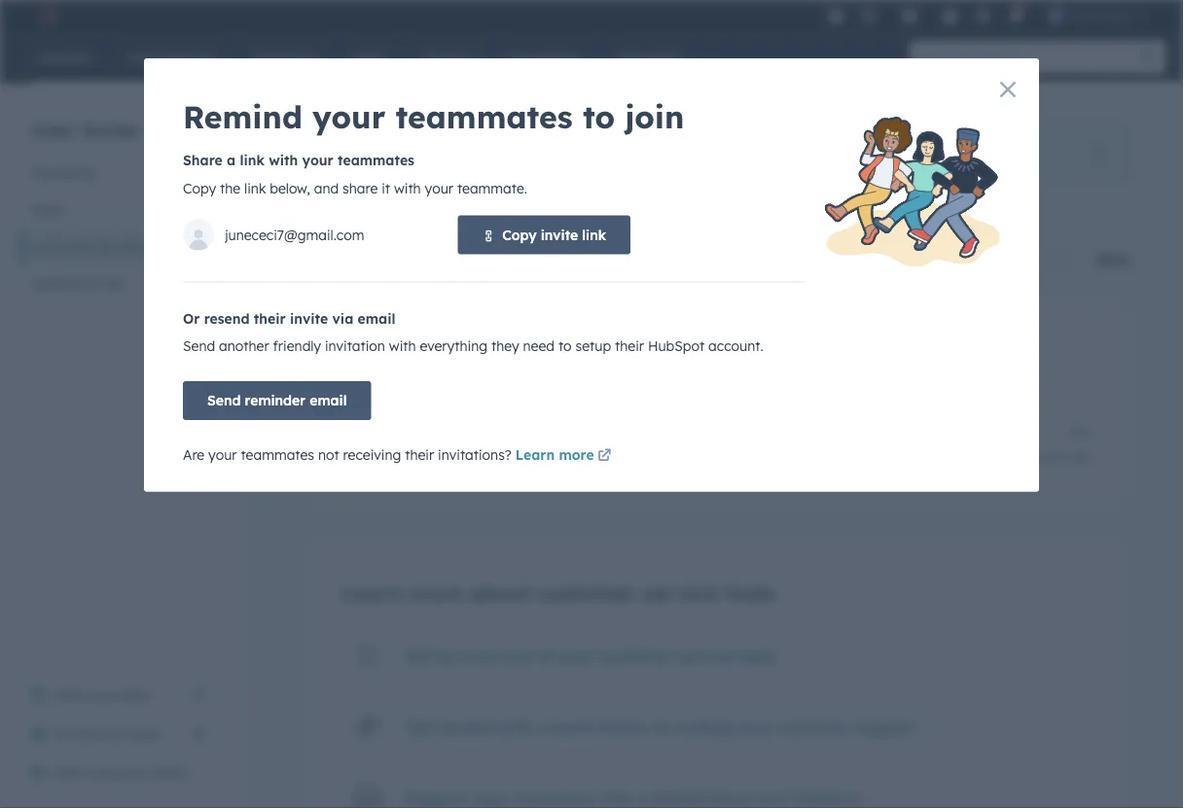 Task type: vqa. For each thing, say whether or not it's contained in the screenshot.
Link opens in a new window image in Learn more Link
yes



Task type: locate. For each thing, give the bounding box(es) containing it.
hubspot
[[648, 338, 705, 355]]

more for learn more about customer service tools
[[409, 580, 463, 607]]

customer up get an overview of your customer service tools at bottom
[[538, 580, 636, 607]]

1 get from the top
[[406, 646, 433, 666]]

0 vertical spatial overview
[[463, 646, 534, 666]]

link opens in a new window image
[[193, 689, 206, 703], [848, 789, 862, 809], [848, 794, 862, 807]]

notifications image
[[1007, 9, 1024, 26]]

self
[[1069, 7, 1092, 23]]

your right are
[[208, 447, 237, 464]]

service down teammate.
[[454, 214, 512, 234]]

0 vertical spatial tickets
[[697, 450, 739, 467]]

and
[[314, 180, 339, 197], [743, 450, 768, 467], [758, 788, 788, 808]]

teammates for not
[[241, 447, 314, 464]]

your inside button
[[96, 726, 124, 743]]

invitations?
[[438, 447, 512, 464]]

0 horizontal spatial more
[[409, 580, 463, 607]]

2 vertical spatial tools
[[738, 646, 775, 666]]

their right setup
[[615, 338, 644, 355]]

your left setup
[[508, 349, 556, 376]]

to right "need"
[[559, 338, 572, 355]]

not
[[318, 447, 339, 464]]

0 vertical spatial tools
[[517, 214, 555, 234]]

1 vertical spatial shared
[[652, 788, 705, 808]]

your left 'team'
[[96, 726, 124, 743]]

send reminder email button
[[183, 381, 371, 420]]

more inside remind your teammates to join dialog
[[559, 447, 594, 464]]

learn
[[516, 447, 555, 464], [342, 580, 402, 607]]

1 horizontal spatial copy
[[502, 226, 537, 243]]

tickets
[[697, 450, 739, 467], [793, 788, 844, 808]]

2 vertical spatial service
[[677, 646, 733, 666]]

2 horizontal spatial their
[[615, 338, 644, 355]]

1 vertical spatial support
[[406, 788, 469, 808]]

2 vertical spatial link
[[582, 226, 606, 243]]

1 vertical spatial to
[[559, 338, 572, 355]]

0 vertical spatial to
[[583, 97, 615, 136]]

1 vertical spatial copy
[[502, 226, 537, 243]]

deliver
[[406, 424, 461, 444]]

about
[[469, 580, 532, 607]]

their down deliver
[[405, 447, 434, 464]]

a right the learn more
[[595, 450, 603, 467]]

0 vertical spatial email
[[358, 310, 396, 327]]

experience
[[667, 349, 783, 376]]

0 vertical spatial service
[[454, 214, 512, 234]]

are
[[183, 447, 205, 464]]

copy for copy invite link
[[502, 226, 537, 243]]

made
[[1095, 7, 1129, 23]]

it
[[382, 180, 390, 197]]

start overview demo link
[[19, 754, 218, 793]]

1 vertical spatial tickets
[[793, 788, 844, 808]]

customer up learn more link on the bottom of page
[[559, 424, 632, 444]]

inbox
[[710, 788, 753, 808]]

1 vertical spatial service
[[643, 580, 719, 607]]

0 vertical spatial customer
[[374, 214, 449, 234]]

get
[[406, 646, 433, 666], [406, 717, 433, 737]]

shared left inbox,
[[607, 450, 651, 467]]

link up your customer service tools progress "progress bar"
[[582, 226, 606, 243]]

link for with
[[240, 152, 265, 169]]

customer
[[562, 349, 660, 376], [559, 424, 632, 444], [538, 580, 636, 607], [599, 646, 672, 666], [777, 717, 850, 737]]

deliver world-class customer service button
[[406, 424, 933, 444]]

get started with a quick lesson on scaling your customer support link
[[406, 717, 916, 737]]

service inside button
[[97, 238, 144, 255]]

1 vertical spatial invite
[[290, 310, 328, 327]]

1 vertical spatial send
[[207, 392, 241, 409]]

0 horizontal spatial tickets
[[697, 450, 739, 467]]

0 horizontal spatial overview
[[90, 765, 148, 782]]

send another friendly invitation with everything they need to setup their hubspot account.
[[183, 338, 764, 355]]

0 horizontal spatial email
[[310, 392, 347, 409]]

overview left of
[[463, 646, 534, 666]]

link opens in a new window image inside learn more link
[[598, 450, 611, 464]]

copy down teammate.
[[502, 226, 537, 243]]

and inside remind your teammates to join dialog
[[314, 180, 339, 197]]

get an overview of your customer service tools button
[[406, 646, 775, 666]]

1 vertical spatial customer
[[31, 238, 93, 255]]

more for learn more
[[559, 447, 594, 464]]

service
[[636, 424, 692, 444], [643, 580, 719, 607], [677, 646, 733, 666]]

guide
[[81, 117, 139, 142]]

0 vertical spatial teammates
[[396, 97, 573, 136]]

their up another
[[254, 310, 286, 327]]

0 vertical spatial learn
[[516, 447, 555, 464]]

marketplaces image
[[901, 9, 918, 26]]

0 horizontal spatial customer
[[31, 238, 93, 255]]

deliver world-class customer service support your customers with a shared inbox, tickets and live chat
[[406, 424, 826, 467]]

0 vertical spatial shared
[[607, 450, 651, 467]]

user guide
[[31, 117, 139, 142]]

0 horizontal spatial learn
[[342, 580, 402, 607]]

1 horizontal spatial email
[[358, 310, 396, 327]]

link right the
[[244, 180, 266, 197]]

upgrade link
[[824, 5, 848, 26]]

your up below,
[[302, 152, 333, 169]]

0 vertical spatial service
[[636, 424, 692, 444]]

teammates up 1 invited teammate hasn't set up account yet
[[396, 97, 573, 136]]

1 vertical spatial get
[[406, 717, 433, 737]]

overview down invite your team button
[[90, 765, 148, 782]]

0 vertical spatial copy
[[183, 180, 216, 197]]

2 vertical spatial their
[[405, 447, 434, 464]]

are your teammates not receiving their invitations?
[[183, 447, 516, 464]]

customers down quick on the bottom of page
[[514, 788, 594, 808]]

0 vertical spatial more
[[559, 447, 594, 464]]

sales
[[31, 201, 65, 218]]

0 horizontal spatial to
[[559, 338, 572, 355]]

shared left inbox
[[652, 788, 705, 808]]

overview
[[463, 646, 534, 666], [90, 765, 148, 782]]

a inside dialog
[[227, 152, 236, 169]]

account.
[[709, 338, 764, 355]]

send left reminder
[[207, 392, 241, 409]]

website (cms)
[[31, 275, 125, 292]]

hasn't
[[482, 142, 530, 161]]

0 horizontal spatial their
[[254, 310, 286, 327]]

and right inbox
[[758, 788, 788, 808]]

0 vertical spatial and
[[314, 180, 339, 197]]

progress
[[560, 214, 627, 234]]

send down the or
[[183, 338, 215, 355]]

inbox,
[[655, 450, 693, 467]]

minutes
[[1026, 450, 1070, 465]]

1 vertical spatial and
[[743, 450, 768, 467]]

a up the
[[227, 152, 236, 169]]

learn more link
[[516, 445, 615, 469]]

setup
[[576, 338, 611, 355]]

1 vertical spatial service
[[97, 238, 144, 255]]

link up the
[[240, 152, 265, 169]]

link opens in a new window image
[[598, 445, 611, 469], [598, 450, 611, 464], [193, 684, 206, 707]]

copy inside button
[[502, 226, 537, 243]]

email inside send reminder email button
[[310, 392, 347, 409]]

copy the link below, and share it with your teammate.
[[183, 180, 527, 197]]

0 vertical spatial customers
[[494, 450, 560, 467]]

self made menu
[[822, 0, 1160, 31]]

1 horizontal spatial learn
[[516, 447, 555, 464]]

invite inside button
[[541, 226, 578, 243]]

copy for copy the link below, and share it with your teammate.
[[183, 180, 216, 197]]

customer down it
[[374, 214, 449, 234]]

service
[[454, 214, 512, 234], [97, 238, 144, 255], [840, 349, 919, 376]]

support down deliver
[[406, 450, 458, 467]]

get left an
[[406, 646, 433, 666]]

get left started
[[406, 717, 433, 737]]

your down teammate
[[425, 180, 453, 197]]

5
[[1016, 450, 1023, 465]]

help image
[[942, 9, 959, 26]]

search image
[[1142, 51, 1156, 64]]

reminder
[[245, 392, 306, 409]]

a
[[227, 152, 236, 169], [595, 450, 603, 467], [537, 717, 547, 737], [637, 788, 647, 808]]

user
[[31, 117, 75, 142]]

1 vertical spatial more
[[409, 580, 463, 607]]

customer up website
[[31, 238, 93, 255]]

tools
[[517, 214, 555, 234], [725, 580, 776, 607], [738, 646, 775, 666]]

1 horizontal spatial service
[[454, 214, 512, 234]]

friendly
[[273, 338, 321, 355]]

learn more
[[516, 447, 594, 464]]

invitation
[[325, 338, 385, 355]]

to
[[583, 97, 615, 136], [559, 338, 572, 355]]

tickets right inbox
[[793, 788, 844, 808]]

teammates left 'not'
[[241, 447, 314, 464]]

marketing button
[[19, 155, 218, 192]]

1 support from the top
[[406, 450, 458, 467]]

0 vertical spatial send
[[183, 338, 215, 355]]

shared inside deliver world-class customer service support your customers with a shared inbox, tickets and live chat
[[607, 450, 651, 467]]

0 horizontal spatial service
[[97, 238, 144, 255]]

start
[[54, 765, 87, 782]]

with
[[269, 152, 298, 169], [394, 180, 421, 197], [389, 338, 416, 355], [789, 349, 834, 376], [564, 450, 591, 467], [499, 717, 532, 737], [599, 788, 632, 808]]

ruby anderson image
[[1048, 7, 1065, 24]]

link inside button
[[582, 226, 606, 243]]

service down sales button
[[97, 238, 144, 255]]

your down world-
[[461, 450, 490, 467]]

0 vertical spatial get
[[406, 646, 433, 666]]

copy down share at the top
[[183, 180, 216, 197]]

1 horizontal spatial to
[[583, 97, 615, 136]]

1 horizontal spatial invite
[[541, 226, 578, 243]]

need
[[523, 338, 555, 355]]

1 vertical spatial link
[[244, 180, 266, 197]]

marketing
[[31, 164, 96, 181]]

customer
[[374, 214, 449, 234], [31, 238, 93, 255]]

customer left support
[[777, 717, 850, 737]]

1 horizontal spatial shared
[[652, 788, 705, 808]]

send
[[183, 338, 215, 355], [207, 392, 241, 409]]

invite your team
[[54, 726, 162, 743]]

email right via
[[358, 310, 396, 327]]

1 vertical spatial their
[[615, 338, 644, 355]]

your customer service tools progress progress bar
[[303, 251, 996, 271]]

1 horizontal spatial more
[[559, 447, 594, 464]]

chat
[[797, 450, 826, 467]]

learn inside remind your teammates to join dialog
[[516, 447, 555, 464]]

teammates up it
[[338, 152, 415, 169]]

2 get from the top
[[406, 717, 433, 737]]

to up account
[[583, 97, 615, 136]]

self made button
[[1036, 0, 1158, 31]]

send inside button
[[207, 392, 241, 409]]

0 horizontal spatial shared
[[607, 450, 651, 467]]

support down started
[[406, 788, 469, 808]]

and left the share
[[314, 180, 339, 197]]

2 vertical spatial and
[[758, 788, 788, 808]]

email right reminder
[[310, 392, 347, 409]]

self made
[[1069, 7, 1129, 23]]

1 horizontal spatial overview
[[463, 646, 534, 666]]

about 5 minutes left
[[980, 450, 1091, 465]]

remind
[[183, 97, 302, 136]]

service left hub
[[840, 349, 919, 376]]

service inside deliver world-class customer service support your customers with a shared inbox, tickets and live chat
[[636, 424, 692, 444]]

2 vertical spatial service
[[840, 349, 919, 376]]

1 vertical spatial learn
[[342, 580, 402, 607]]

2 horizontal spatial service
[[840, 349, 919, 376]]

your left plan
[[89, 687, 118, 704]]

demo
[[152, 765, 189, 782]]

0 vertical spatial support
[[406, 450, 458, 467]]

tickets right inbox,
[[697, 450, 739, 467]]

and left live
[[743, 450, 768, 467]]

1 vertical spatial overview
[[90, 765, 148, 782]]

2 vertical spatial teammates
[[241, 447, 314, 464]]

0 vertical spatial link
[[240, 152, 265, 169]]

0 vertical spatial invite
[[541, 226, 578, 243]]

resend
[[204, 310, 250, 327]]

1 vertical spatial email
[[310, 392, 347, 409]]

customers down class
[[494, 450, 560, 467]]

user guide views element
[[19, 84, 218, 303]]

invite
[[54, 726, 92, 743]]

website (cms) button
[[19, 266, 218, 303]]

team
[[128, 726, 162, 743]]

0 horizontal spatial copy
[[183, 180, 216, 197]]

shared
[[607, 450, 651, 467], [652, 788, 705, 808]]



Task type: describe. For each thing, give the bounding box(es) containing it.
help button
[[934, 0, 967, 31]]

live
[[772, 450, 793, 467]]

teammates for to
[[396, 97, 573, 136]]

started
[[438, 717, 494, 737]]

tickets inside deliver world-class customer service support your customers with a shared inbox, tickets and live chat
[[697, 450, 739, 467]]

copy invite link button
[[458, 216, 631, 254]]

another
[[219, 338, 269, 355]]

a inside deliver world-class customer service support your customers with a shared inbox, tickets and live chat
[[595, 450, 603, 467]]

below,
[[270, 180, 310, 197]]

get an overview of your customer service tools
[[406, 646, 775, 666]]

view your plan link
[[19, 676, 218, 715]]

website
[[31, 275, 83, 292]]

class
[[516, 424, 554, 444]]

search button
[[1133, 41, 1166, 74]]

join
[[625, 97, 684, 136]]

the
[[220, 180, 240, 197]]

service for class
[[636, 424, 692, 444]]

[object object] complete progress bar
[[945, 430, 1032, 436]]

customer service button
[[19, 229, 218, 266]]

your right scaling
[[737, 717, 773, 737]]

learn for learn more
[[516, 447, 555, 464]]

teammate
[[396, 142, 477, 161]]

yet
[[657, 142, 682, 161]]

0 horizontal spatial invite
[[290, 310, 328, 327]]

learn more about customer service tools
[[342, 580, 776, 607]]

support
[[855, 717, 916, 737]]

close image
[[1000, 82, 1016, 97]]

prioritize
[[406, 349, 501, 376]]

2 support from the top
[[406, 788, 469, 808]]

share
[[343, 180, 378, 197]]

learn for learn more about customer service tools
[[342, 580, 402, 607]]

prioritize your customer experience with service hub
[[406, 349, 969, 376]]

calling icon image
[[860, 8, 877, 25]]

link opens in a new window image inside view your plan link
[[193, 689, 206, 703]]

view
[[54, 687, 85, 704]]

settings image
[[974, 8, 992, 26]]

lesson
[[599, 717, 648, 737]]

send for send reminder email
[[207, 392, 241, 409]]

view your plan
[[54, 687, 149, 704]]

customer up 'lesson'
[[599, 646, 672, 666]]

your inside deliver world-class customer service support your customers with a shared inbox, tickets and live chat
[[461, 450, 490, 467]]

junececi7@gmail.com
[[225, 226, 364, 243]]

link for below,
[[244, 180, 266, 197]]

1 vertical spatial tools
[[725, 580, 776, 607]]

receiving
[[343, 447, 401, 464]]

share
[[183, 152, 223, 169]]

support your customers with a shared inbox and tickets
[[406, 788, 844, 808]]

or resend their invite via email
[[183, 310, 396, 327]]

1 horizontal spatial their
[[405, 447, 434, 464]]

notifications button
[[999, 0, 1032, 31]]

your
[[334, 214, 370, 234]]

remind your teammates to join dialog
[[144, 58, 1039, 492]]

75%
[[1068, 426, 1091, 440]]

hubspot image
[[35, 4, 58, 27]]

account
[[588, 142, 652, 161]]

send reminder email
[[207, 392, 347, 409]]

hubspot link
[[23, 4, 73, 27]]

world-
[[466, 424, 516, 444]]

customer inside button
[[31, 238, 93, 255]]

your customer service tools progress
[[334, 214, 627, 234]]

of
[[538, 646, 554, 666]]

remind your teammates to join
[[183, 97, 684, 136]]

your up invited
[[312, 97, 386, 136]]

Search HubSpot search field
[[910, 41, 1148, 74]]

invited
[[337, 142, 391, 161]]

and inside deliver world-class customer service support your customers with a shared inbox, tickets and live chat
[[743, 450, 768, 467]]

with inside deliver world-class customer service support your customers with a shared inbox, tickets and live chat
[[564, 450, 591, 467]]

1 vertical spatial customers
[[514, 788, 594, 808]]

start overview demo
[[54, 765, 189, 782]]

support your customers with a shared inbox and tickets link
[[406, 788, 865, 809]]

get for get an overview of your customer service tools
[[406, 646, 433, 666]]

your down started
[[474, 788, 509, 808]]

teammate.
[[457, 180, 527, 197]]

hub
[[926, 349, 969, 376]]

copy invite link
[[502, 226, 606, 243]]

plan
[[122, 687, 149, 704]]

they
[[491, 338, 519, 355]]

scaling
[[677, 717, 732, 737]]

calling icon button
[[852, 3, 885, 28]]

your right of
[[559, 646, 595, 666]]

1 vertical spatial teammates
[[338, 152, 415, 169]]

get for get started with a quick lesson on scaling your customer support
[[406, 717, 433, 737]]

89%
[[1097, 251, 1130, 271]]

0 vertical spatial their
[[254, 310, 286, 327]]

1
[[323, 142, 332, 161]]

customers inside deliver world-class customer service support your customers with a shared inbox, tickets and live chat
[[494, 450, 560, 467]]

a left quick on the bottom of page
[[537, 717, 547, 737]]

1 horizontal spatial customer
[[374, 214, 449, 234]]

upgrade image
[[827, 8, 845, 26]]

1 invited teammate hasn't set up account yet
[[323, 142, 682, 161]]

up
[[563, 142, 583, 161]]

service for about
[[643, 580, 719, 607]]

an
[[438, 646, 458, 666]]

1 horizontal spatial tickets
[[793, 788, 844, 808]]

left
[[1073, 450, 1091, 465]]

customer inside deliver world-class customer service support your customers with a shared inbox, tickets and live chat
[[559, 424, 632, 444]]

sales button
[[19, 192, 218, 229]]

invite your team button
[[19, 715, 218, 754]]

send for send another friendly invitation with everything they need to setup their hubspot account.
[[183, 338, 215, 355]]

a down get started with a quick lesson on scaling your customer support 'link'
[[637, 788, 647, 808]]

via
[[332, 310, 353, 327]]

customer right "need"
[[562, 349, 660, 376]]

link opens in a new window image inside view your plan link
[[193, 684, 206, 707]]

everything
[[420, 338, 488, 355]]

(cms)
[[86, 275, 125, 292]]

support inside deliver world-class customer service support your customers with a shared inbox, tickets and live chat
[[406, 450, 458, 467]]

about
[[980, 450, 1013, 465]]

share a link with your teammates
[[183, 152, 415, 169]]



